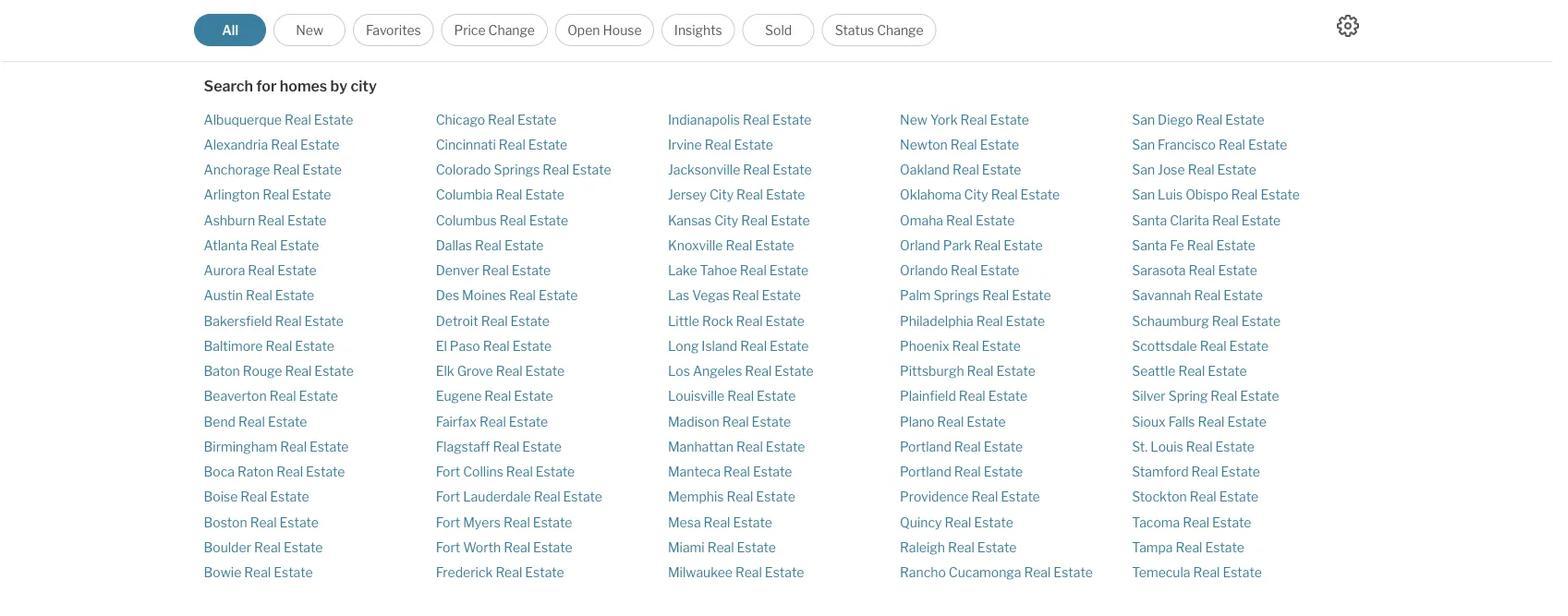 Task type: describe. For each thing, give the bounding box(es) containing it.
real down new york real estate link
[[951, 137, 977, 153]]

real down albuquerque real estate
[[271, 137, 298, 153]]

real down birmingham real estate in the bottom of the page
[[276, 465, 303, 480]]

philadelphia real estate link
[[900, 314, 1045, 329]]

paso
[[450, 339, 480, 354]]

baltimore real estate
[[204, 339, 334, 354]]

change for price change
[[489, 22, 535, 38]]

bend
[[204, 414, 236, 430]]

worth
[[463, 540, 501, 556]]

memphis real estate link
[[668, 490, 796, 506]]

santa for santa fe real estate
[[1132, 238, 1167, 254]]

miami
[[668, 540, 705, 556]]

boulder
[[204, 540, 251, 556]]

real down boulder real estate 'link'
[[244, 565, 271, 581]]

real down jersey city real estate link
[[741, 213, 768, 229]]

beaverton
[[204, 389, 267, 405]]

real up el paso real estate
[[481, 314, 508, 329]]

santa clarita real estate link
[[1132, 213, 1281, 229]]

baltimore
[[204, 339, 263, 354]]

des moines real estate
[[436, 288, 578, 304]]

portland real estate for 1st portland real estate link from the top
[[900, 439, 1023, 455]]

providence
[[900, 490, 969, 506]]

real down detroit real estate
[[483, 339, 510, 354]]

real right the fe
[[1187, 238, 1214, 254]]

santa clarita real estate
[[1132, 213, 1281, 229]]

real up "park"
[[946, 213, 973, 229]]

kansas
[[668, 213, 712, 229]]

san for san jose real estate
[[1132, 162, 1155, 178]]

real up 'las vegas real estate'
[[740, 263, 767, 279]]

orlando real estate
[[900, 263, 1020, 279]]

los
[[668, 364, 690, 380]]

louisville real estate link
[[668, 389, 796, 405]]

real down "aurora real estate"
[[246, 288, 272, 304]]

real down miami real estate
[[736, 565, 762, 581]]

luis
[[1158, 188, 1183, 203]]

real up raleigh real estate
[[945, 515, 972, 531]]

all
[[222, 22, 238, 38]]

real down fort lauderdale real estate
[[504, 515, 530, 531]]

milwaukee
[[668, 565, 733, 581]]

stockton real estate
[[1132, 490, 1259, 506]]

real down the quincy real estate
[[948, 540, 975, 556]]

sioux falls real estate link
[[1132, 414, 1267, 430]]

savannah real estate
[[1132, 288, 1263, 304]]

san francisco real estate link
[[1132, 137, 1288, 153]]

real down alexandria real estate link
[[273, 162, 300, 178]]

real down tacoma real estate
[[1176, 540, 1203, 556]]

real up 'columbus real estate' at the left top
[[496, 188, 523, 203]]

plano
[[900, 414, 935, 430]]

madison real estate
[[668, 414, 791, 430]]

real up baltimore real estate in the left bottom of the page
[[275, 314, 302, 329]]

mesa real estate link
[[668, 515, 773, 531]]

fort for fort myers real estate
[[436, 515, 460, 531]]

orlando real estate link
[[900, 263, 1020, 279]]

real up birmingham
[[238, 414, 265, 430]]

real up eugene real estate link
[[496, 364, 523, 380]]

real down jacksonville real estate
[[737, 188, 763, 203]]

real down the schaumburg real estate
[[1200, 339, 1227, 354]]

price
[[454, 22, 486, 38]]

real right rouge
[[285, 364, 312, 380]]

memphis real estate
[[668, 490, 796, 506]]

search
[[204, 77, 253, 95]]

providence real estate
[[900, 490, 1040, 506]]

fort myers real estate link
[[436, 515, 572, 531]]

ashburn
[[204, 213, 255, 229]]

real up philadelphia real estate
[[983, 288, 1009, 304]]

cincinnati
[[436, 137, 496, 153]]

jersey
[[668, 188, 707, 203]]

real down anchorage real estate link
[[263, 188, 289, 203]]

atlanta real estate
[[204, 238, 319, 254]]

real up 'irvine real estate' "link"
[[743, 112, 770, 128]]

irvine real estate
[[668, 137, 774, 153]]

real down "park"
[[951, 263, 978, 279]]

anchorage real estate link
[[204, 162, 342, 178]]

savannah real estate link
[[1132, 288, 1263, 304]]

real down los angeles real estate
[[727, 389, 754, 405]]

All radio
[[194, 14, 266, 46]]

el paso real estate link
[[436, 339, 552, 354]]

real right cucamonga
[[1024, 565, 1051, 581]]

real up "cincinnati real estate" link
[[488, 112, 515, 128]]

bakersfield real estate
[[204, 314, 344, 329]]

bowie real estate link
[[204, 565, 313, 581]]

real down the long island real estate
[[745, 364, 772, 380]]

alexandria
[[204, 137, 268, 153]]

real down raton
[[241, 490, 267, 506]]

open
[[568, 22, 600, 38]]

miami real estate link
[[668, 540, 776, 556]]

plainfield real estate
[[900, 389, 1028, 405]]

indianapolis real estate link
[[668, 112, 812, 128]]

real down eugene real estate link
[[480, 414, 506, 430]]

real up boca raton real estate link at the bottom left of the page
[[280, 439, 307, 455]]

lake tahoe real estate
[[668, 263, 809, 279]]

myers
[[463, 515, 501, 531]]

Open House radio
[[555, 14, 654, 46]]

real down ashburn real estate
[[251, 238, 277, 254]]

las vegas real estate link
[[668, 288, 801, 304]]

new for new york real estate
[[900, 112, 928, 128]]

mesa
[[668, 515, 701, 531]]

real up boulder real estate 'link'
[[250, 515, 277, 531]]

real down arlington real estate
[[258, 213, 285, 229]]

milwaukee real estate
[[668, 565, 804, 581]]

baltimore real estate link
[[204, 339, 334, 354]]

newton
[[900, 137, 948, 153]]

phoenix
[[900, 339, 950, 354]]

tampa
[[1132, 540, 1173, 556]]

real down homes
[[285, 112, 311, 128]]

1 portland real estate link from the top
[[900, 439, 1023, 455]]

raton
[[237, 465, 274, 480]]

real down palm springs real estate
[[977, 314, 1003, 329]]

real up the long island real estate
[[736, 314, 763, 329]]

los angeles real estate
[[668, 364, 814, 380]]

fort for fort lauderdale real estate
[[436, 490, 460, 506]]

New radio
[[274, 14, 346, 46]]

sarasota
[[1132, 263, 1186, 279]]

san for san francisco real estate
[[1132, 137, 1155, 153]]

fort for fort worth real estate
[[436, 540, 460, 556]]

manhattan real estate
[[668, 439, 805, 455]]

clarita
[[1170, 213, 1210, 229]]

des
[[436, 288, 459, 304]]

real up manteca real estate link
[[737, 439, 763, 455]]

schaumburg
[[1132, 314, 1210, 329]]

real down stamford real estate
[[1190, 490, 1217, 506]]

baton rouge real estate
[[204, 364, 354, 380]]

lake tahoe real estate link
[[668, 263, 809, 279]]

moines
[[462, 288, 506, 304]]

real right moines
[[509, 288, 536, 304]]

real right "park"
[[974, 238, 1001, 254]]

real down manteca real estate link
[[727, 490, 754, 506]]

silver spring real estate link
[[1132, 389, 1280, 405]]

atlanta real estate link
[[204, 238, 319, 254]]

real down the lake tahoe real estate
[[733, 288, 759, 304]]

santa fe real estate
[[1132, 238, 1256, 254]]

knoxville
[[668, 238, 723, 254]]

seattle
[[1132, 364, 1176, 380]]

real up jacksonville
[[705, 137, 732, 153]]

real down san luis obispo real estate
[[1212, 213, 1239, 229]]

new for new
[[296, 22, 324, 38]]

sarasota real estate
[[1132, 263, 1258, 279]]

real down elk grove real estate link
[[485, 389, 511, 405]]

real down plainfield real estate
[[937, 414, 964, 430]]

plainfield
[[900, 389, 956, 405]]

chicago real estate
[[436, 112, 557, 128]]

homes
[[280, 77, 327, 95]]

santa fe real estate link
[[1132, 238, 1256, 254]]

st. louis real estate
[[1132, 439, 1255, 455]]

status
[[835, 22, 874, 38]]

portland for 1st portland real estate link from the top
[[900, 439, 952, 455]]

long
[[668, 339, 699, 354]]

raleigh
[[900, 540, 945, 556]]

city for jersey
[[710, 188, 734, 203]]

real up 'schaumburg real estate' link
[[1194, 288, 1221, 304]]

kansas city real estate
[[668, 213, 810, 229]]

st.
[[1132, 439, 1148, 455]]

real down silver spring real estate link
[[1198, 414, 1225, 430]]

2 portland real estate link from the top
[[900, 465, 1023, 480]]

ashburn real estate link
[[204, 213, 327, 229]]

real down "mesa real estate"
[[708, 540, 734, 556]]

real up denver real estate link at the top left
[[475, 238, 502, 254]]

city for kansas
[[715, 213, 739, 229]]



Task type: locate. For each thing, give the bounding box(es) containing it.
alexandria real estate link
[[204, 137, 340, 153]]

el paso real estate
[[436, 339, 552, 354]]

long island real estate
[[668, 339, 809, 354]]

oklahoma city real estate link
[[900, 188, 1060, 203]]

springs down "cincinnati real estate" link
[[494, 162, 540, 178]]

real up the spring
[[1179, 364, 1205, 380]]

3 fort from the top
[[436, 515, 460, 531]]

san for san luis obispo real estate
[[1132, 188, 1155, 203]]

flagstaff real estate
[[436, 439, 562, 455]]

plano real estate
[[900, 414, 1006, 430]]

change right status
[[877, 22, 924, 38]]

real up "newton real estate"
[[961, 112, 987, 128]]

2 change from the left
[[877, 22, 924, 38]]

real down fort worth real estate link
[[496, 565, 522, 581]]

4 san from the top
[[1132, 188, 1155, 203]]

orland park real estate
[[900, 238, 1043, 254]]

real down atlanta real estate 'link'
[[248, 263, 275, 279]]

real up manhattan real estate link at bottom
[[722, 414, 749, 430]]

1 portland real estate from the top
[[900, 439, 1023, 455]]

fort left "lauderdale" at the bottom left of the page
[[436, 490, 460, 506]]

1 horizontal spatial change
[[877, 22, 924, 38]]

1 vertical spatial santa
[[1132, 238, 1167, 254]]

arlington real estate link
[[204, 188, 331, 203]]

2 portland from the top
[[900, 465, 952, 480]]

bakersfield
[[204, 314, 272, 329]]

beaverton real estate
[[204, 389, 338, 405]]

real down columbia real estate link
[[500, 213, 527, 229]]

portland real estate link down plano real estate
[[900, 439, 1023, 455]]

newton real estate link
[[900, 137, 1019, 153]]

cincinnati real estate
[[436, 137, 568, 153]]

boston
[[204, 515, 247, 531]]

real down fort myers real estate
[[504, 540, 531, 556]]

grove
[[457, 364, 493, 380]]

memphis
[[668, 490, 724, 506]]

real down dallas real estate
[[482, 263, 509, 279]]

1 san from the top
[[1132, 112, 1155, 128]]

columbus real estate link
[[436, 213, 568, 229]]

1 vertical spatial springs
[[934, 288, 980, 304]]

san left luis
[[1132, 188, 1155, 203]]

manteca
[[668, 465, 721, 480]]

manhattan real estate link
[[668, 439, 805, 455]]

colorado
[[436, 162, 491, 178]]

real down san diego real estate
[[1219, 137, 1246, 153]]

santa for santa clarita real estate
[[1132, 213, 1167, 229]]

fort left myers
[[436, 515, 460, 531]]

phoenix real estate link
[[900, 339, 1021, 354]]

real down tampa real estate link
[[1194, 565, 1220, 581]]

springs for palm
[[934, 288, 980, 304]]

real up plainfield real estate 'link' on the bottom of the page
[[967, 364, 994, 380]]

real down the plano real estate link
[[954, 439, 981, 455]]

1 vertical spatial new
[[900, 112, 928, 128]]

aurora real estate
[[204, 263, 317, 279]]

indianapolis real estate
[[668, 112, 812, 128]]

Favorites radio
[[353, 14, 434, 46]]

portland real estate
[[900, 439, 1023, 455], [900, 465, 1023, 480]]

los angeles real estate link
[[668, 364, 814, 380]]

alexandria real estate
[[204, 137, 340, 153]]

0 vertical spatial santa
[[1132, 213, 1167, 229]]

portland real estate down plano real estate
[[900, 439, 1023, 455]]

boston real estate link
[[204, 515, 319, 531]]

oklahoma city real estate
[[900, 188, 1060, 203]]

seattle real estate
[[1132, 364, 1247, 380]]

atlanta
[[204, 238, 248, 254]]

real up the san francisco real estate link
[[1196, 112, 1223, 128]]

real up quincy real estate link
[[972, 490, 998, 506]]

san for san diego real estate
[[1132, 112, 1155, 128]]

0 horizontal spatial change
[[489, 22, 535, 38]]

omaha
[[900, 213, 944, 229]]

Sold radio
[[743, 14, 815, 46]]

real up 'fort collins real estate' link
[[493, 439, 520, 455]]

real down "newton real estate"
[[953, 162, 979, 178]]

real down pittsburgh real estate
[[959, 389, 986, 405]]

real up scottsdale real estate link at the right bottom
[[1212, 314, 1239, 329]]

francisco
[[1158, 137, 1216, 153]]

2 fort from the top
[[436, 490, 460, 506]]

0 vertical spatial new
[[296, 22, 324, 38]]

arlington real estate
[[204, 188, 331, 203]]

1 portland from the top
[[900, 439, 952, 455]]

real up fort lauderdale real estate
[[506, 465, 533, 480]]

0 vertical spatial portland real estate
[[900, 439, 1023, 455]]

las
[[668, 288, 690, 304]]

1 change from the left
[[489, 22, 535, 38]]

1 horizontal spatial new
[[900, 112, 928, 128]]

option group containing all
[[194, 14, 937, 46]]

portland for second portland real estate link from the top
[[900, 465, 952, 480]]

san luis obispo real estate
[[1132, 188, 1300, 203]]

orland park real estate link
[[900, 238, 1043, 254]]

fort lauderdale real estate link
[[436, 490, 603, 506]]

real down baton rouge real estate
[[270, 389, 296, 405]]

long island real estate link
[[668, 339, 809, 354]]

portland up providence
[[900, 465, 952, 480]]

rock
[[702, 314, 733, 329]]

house
[[603, 22, 642, 38]]

real down "cincinnati real estate" link
[[543, 162, 569, 178]]

york
[[931, 112, 958, 128]]

austin real estate link
[[204, 288, 314, 304]]

oakland real estate
[[900, 162, 1021, 178]]

savannah
[[1132, 288, 1192, 304]]

real up jersey city real estate link
[[743, 162, 770, 178]]

Price Change radio
[[441, 14, 548, 46]]

1 santa from the top
[[1132, 213, 1167, 229]]

for
[[256, 77, 277, 95]]

real
[[285, 112, 311, 128], [488, 112, 515, 128], [743, 112, 770, 128], [961, 112, 987, 128], [1196, 112, 1223, 128], [271, 137, 298, 153], [499, 137, 526, 153], [705, 137, 732, 153], [951, 137, 977, 153], [1219, 137, 1246, 153], [273, 162, 300, 178], [543, 162, 569, 178], [743, 162, 770, 178], [953, 162, 979, 178], [1188, 162, 1215, 178], [263, 188, 289, 203], [496, 188, 523, 203], [737, 188, 763, 203], [991, 188, 1018, 203], [1232, 188, 1258, 203], [258, 213, 285, 229], [500, 213, 527, 229], [741, 213, 768, 229], [946, 213, 973, 229], [1212, 213, 1239, 229], [251, 238, 277, 254], [475, 238, 502, 254], [726, 238, 753, 254], [974, 238, 1001, 254], [1187, 238, 1214, 254], [248, 263, 275, 279], [482, 263, 509, 279], [740, 263, 767, 279], [951, 263, 978, 279], [1189, 263, 1216, 279], [246, 288, 272, 304], [509, 288, 536, 304], [733, 288, 759, 304], [983, 288, 1009, 304], [1194, 288, 1221, 304], [275, 314, 302, 329], [481, 314, 508, 329], [736, 314, 763, 329], [977, 314, 1003, 329], [1212, 314, 1239, 329], [266, 339, 292, 354], [483, 339, 510, 354], [740, 339, 767, 354], [952, 339, 979, 354], [1200, 339, 1227, 354], [285, 364, 312, 380], [496, 364, 523, 380], [745, 364, 772, 380], [967, 364, 994, 380], [1179, 364, 1205, 380], [270, 389, 296, 405], [485, 389, 511, 405], [727, 389, 754, 405], [959, 389, 986, 405], [1211, 389, 1238, 405], [238, 414, 265, 430], [480, 414, 506, 430], [722, 414, 749, 430], [937, 414, 964, 430], [1198, 414, 1225, 430], [280, 439, 307, 455], [493, 439, 520, 455], [737, 439, 763, 455], [954, 439, 981, 455], [1186, 439, 1213, 455], [276, 465, 303, 480], [506, 465, 533, 480], [724, 465, 750, 480], [954, 465, 981, 480], [1192, 465, 1219, 480], [241, 490, 267, 506], [534, 490, 561, 506], [727, 490, 754, 506], [972, 490, 998, 506], [1190, 490, 1217, 506], [250, 515, 277, 531], [504, 515, 530, 531], [704, 515, 731, 531], [945, 515, 972, 531], [1183, 515, 1210, 531], [254, 540, 281, 556], [504, 540, 531, 556], [708, 540, 734, 556], [948, 540, 975, 556], [1176, 540, 1203, 556], [244, 565, 271, 581], [496, 565, 522, 581], [736, 565, 762, 581], [1024, 565, 1051, 581], [1194, 565, 1220, 581]]

0 vertical spatial portland real estate link
[[900, 439, 1023, 455]]

change inside status change "radio"
[[877, 22, 924, 38]]

boca raton real estate
[[204, 465, 345, 480]]

2 san from the top
[[1132, 137, 1155, 153]]

4 fort from the top
[[436, 540, 460, 556]]

real down boston real estate
[[254, 540, 281, 556]]

quincy real estate link
[[900, 515, 1014, 531]]

sioux falls real estate
[[1132, 414, 1267, 430]]

ashburn real estate
[[204, 213, 327, 229]]

search for homes by city
[[204, 77, 377, 95]]

2 portland real estate from the top
[[900, 465, 1023, 480]]

portland real estate up providence real estate at right bottom
[[900, 465, 1023, 480]]

1 vertical spatial portland real estate
[[900, 465, 1023, 480]]

new inside radio
[[296, 22, 324, 38]]

change right price at top left
[[489, 22, 535, 38]]

city up kansas city real estate
[[710, 188, 734, 203]]

new up 'newton'
[[900, 112, 928, 128]]

tacoma real estate link
[[1132, 515, 1252, 531]]

tampa real estate
[[1132, 540, 1245, 556]]

scottsdale real estate
[[1132, 339, 1269, 354]]

portland down plano
[[900, 439, 952, 455]]

real up providence real estate link
[[954, 465, 981, 480]]

aurora
[[204, 263, 245, 279]]

orland
[[900, 238, 941, 254]]

0 vertical spatial springs
[[494, 162, 540, 178]]

2 santa from the top
[[1132, 238, 1167, 254]]

option group
[[194, 14, 937, 46]]

portland real estate for second portland real estate link from the top
[[900, 465, 1023, 480]]

springs for colorado
[[494, 162, 540, 178]]

real right obispo on the top right of the page
[[1232, 188, 1258, 203]]

rancho cucamonga real estate
[[900, 565, 1093, 581]]

santa up "sarasota"
[[1132, 238, 1167, 254]]

Insights radio
[[662, 14, 735, 46]]

insights
[[675, 22, 723, 38]]

real down fort collins real estate
[[534, 490, 561, 506]]

frederick real estate link
[[436, 565, 564, 581]]

tampa real estate link
[[1132, 540, 1245, 556]]

real up pittsburgh real estate link
[[952, 339, 979, 354]]

change
[[489, 22, 535, 38], [877, 22, 924, 38]]

fort myers real estate
[[436, 515, 572, 531]]

real down stockton real estate link
[[1183, 515, 1210, 531]]

orlando
[[900, 263, 948, 279]]

eugene real estate link
[[436, 389, 553, 405]]

change inside price change radio
[[489, 22, 535, 38]]

new up homes
[[296, 22, 324, 38]]

real up "colorado springs real estate" link on the top of page
[[499, 137, 526, 153]]

real down sioux falls real estate link
[[1186, 439, 1213, 455]]

0 vertical spatial portland
[[900, 439, 952, 455]]

city
[[351, 77, 377, 95]]

jersey city real estate
[[668, 188, 805, 203]]

Status Change radio
[[822, 14, 937, 46]]

real up los angeles real estate
[[740, 339, 767, 354]]

portland real estate link up providence real estate at right bottom
[[900, 465, 1023, 480]]

0 horizontal spatial new
[[296, 22, 324, 38]]

dallas real estate
[[436, 238, 544, 254]]

1 fort from the top
[[436, 465, 460, 480]]

1 vertical spatial portland
[[900, 465, 952, 480]]

real down manhattan real estate link at bottom
[[724, 465, 750, 480]]

real up sioux falls real estate link
[[1211, 389, 1238, 405]]

1 vertical spatial portland real estate link
[[900, 465, 1023, 480]]

0 horizontal spatial springs
[[494, 162, 540, 178]]

real down 'oakland real estate'
[[991, 188, 1018, 203]]

indianapolis
[[668, 112, 740, 128]]

fort for fort collins real estate
[[436, 465, 460, 480]]

real down kansas city real estate link
[[726, 238, 753, 254]]

by
[[330, 77, 348, 95]]

real up stockton real estate link
[[1192, 465, 1219, 480]]

kansas city real estate link
[[668, 213, 810, 229]]

elk
[[436, 364, 454, 380]]

1 horizontal spatial springs
[[934, 288, 980, 304]]

3 san from the top
[[1132, 162, 1155, 178]]

manteca real estate link
[[668, 465, 792, 480]]

cucamonga
[[949, 565, 1022, 581]]

real up miami real estate link
[[704, 515, 731, 531]]

columbus real estate
[[436, 213, 568, 229]]

change for status change
[[877, 22, 924, 38]]

angeles
[[693, 364, 742, 380]]

real up baton rouge real estate link
[[266, 339, 292, 354]]

city for oklahoma
[[965, 188, 989, 203]]

raleigh real estate link
[[900, 540, 1017, 556]]

san left diego
[[1132, 112, 1155, 128]]

real up obispo on the top right of the page
[[1188, 162, 1215, 178]]

santa
[[1132, 213, 1167, 229], [1132, 238, 1167, 254]]

fort up frederick at left bottom
[[436, 540, 460, 556]]

city down 'oakland real estate'
[[965, 188, 989, 203]]

real up savannah real estate link
[[1189, 263, 1216, 279]]



Task type: vqa. For each thing, say whether or not it's contained in the screenshot.
"Philadelphia"
yes



